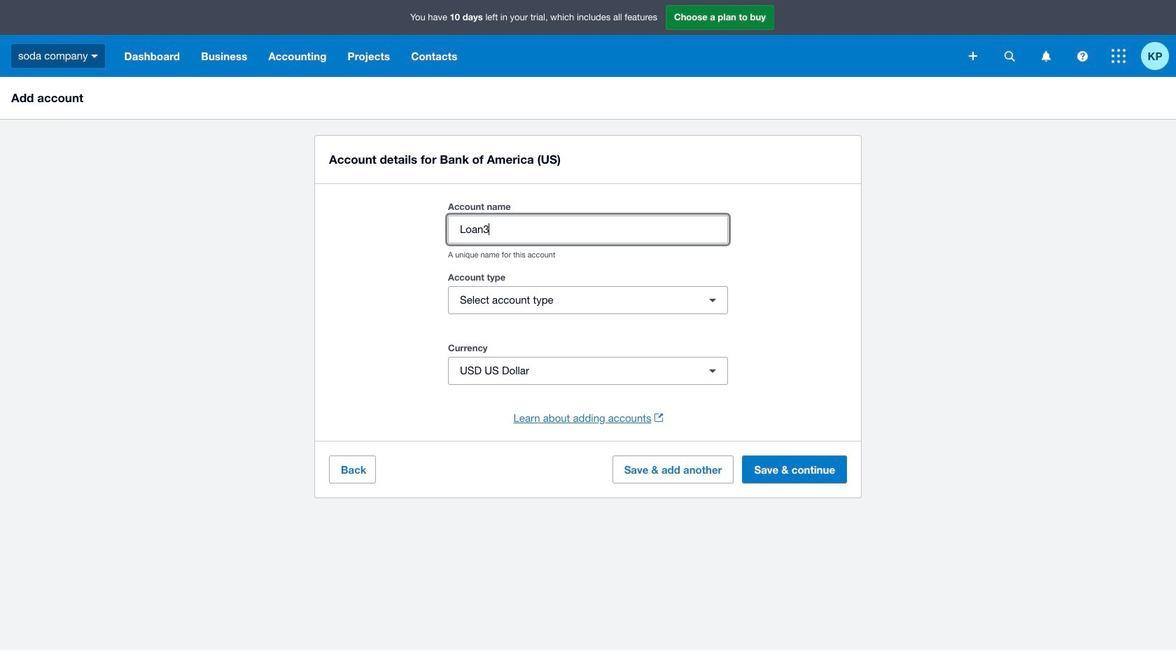 Task type: locate. For each thing, give the bounding box(es) containing it.
svg image
[[1112, 49, 1126, 63], [1077, 51, 1087, 61], [91, 54, 98, 58]]

e.g. Business Account field
[[449, 216, 727, 243]]

0 horizontal spatial svg image
[[91, 54, 98, 58]]

svg image
[[1004, 51, 1015, 61], [1041, 51, 1050, 61], [969, 52, 977, 60]]

0 horizontal spatial svg image
[[969, 52, 977, 60]]

1 horizontal spatial svg image
[[1004, 51, 1015, 61]]

banner
[[0, 0, 1176, 77]]



Task type: vqa. For each thing, say whether or not it's contained in the screenshot.
leftmost svg icon
no



Task type: describe. For each thing, give the bounding box(es) containing it.
1 horizontal spatial svg image
[[1077, 51, 1087, 61]]

2 horizontal spatial svg image
[[1112, 49, 1126, 63]]

2 horizontal spatial svg image
[[1041, 51, 1050, 61]]



